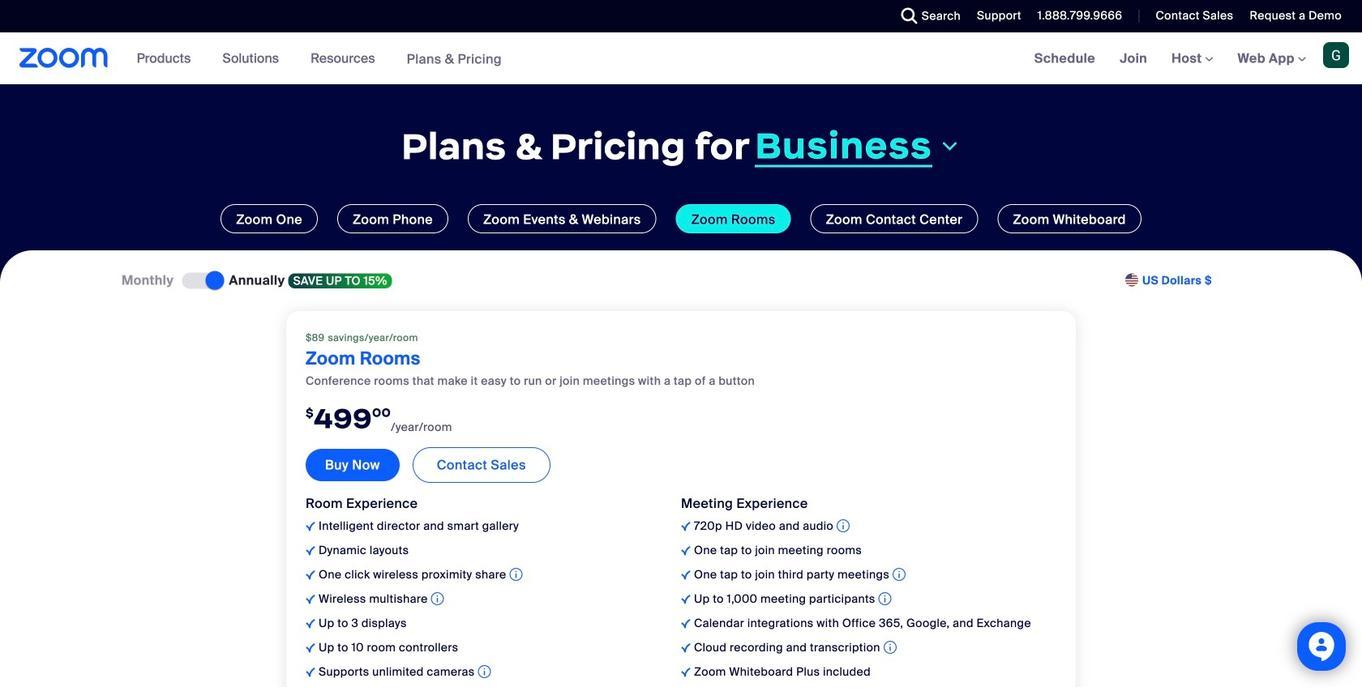 Task type: locate. For each thing, give the bounding box(es) containing it.
profile picture image
[[1324, 42, 1350, 68]]

main content
[[0, 32, 1363, 688]]

banner
[[0, 32, 1363, 86]]

meetings navigation
[[1023, 32, 1363, 86]]



Task type: vqa. For each thing, say whether or not it's contained in the screenshot.
Open chat icon
no



Task type: describe. For each thing, give the bounding box(es) containing it.
down image
[[939, 137, 961, 156]]

tabs of zoom services tab list
[[24, 204, 1338, 234]]

product information navigation
[[125, 32, 514, 86]]

zoom logo image
[[19, 48, 108, 68]]



